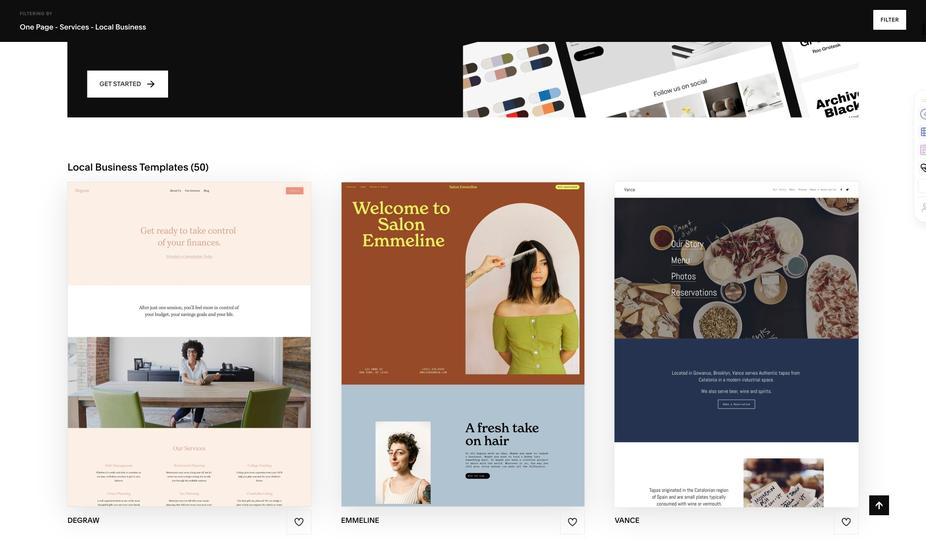 Task type: vqa. For each thing, say whether or not it's contained in the screenshot.
OFFER
no



Task type: describe. For each thing, give the bounding box(es) containing it.
add degraw to your favorites list image
[[294, 517, 304, 527]]

back to top image
[[875, 500, 885, 510]]

vance image
[[614, 180, 860, 509]]

add emmeline to your favorites list image
[[568, 517, 578, 527]]

emmeline image
[[342, 182, 585, 507]]

degraw image
[[68, 182, 311, 507]]



Task type: locate. For each thing, give the bounding box(es) containing it.
preview of building your own template image
[[463, 0, 859, 118]]



